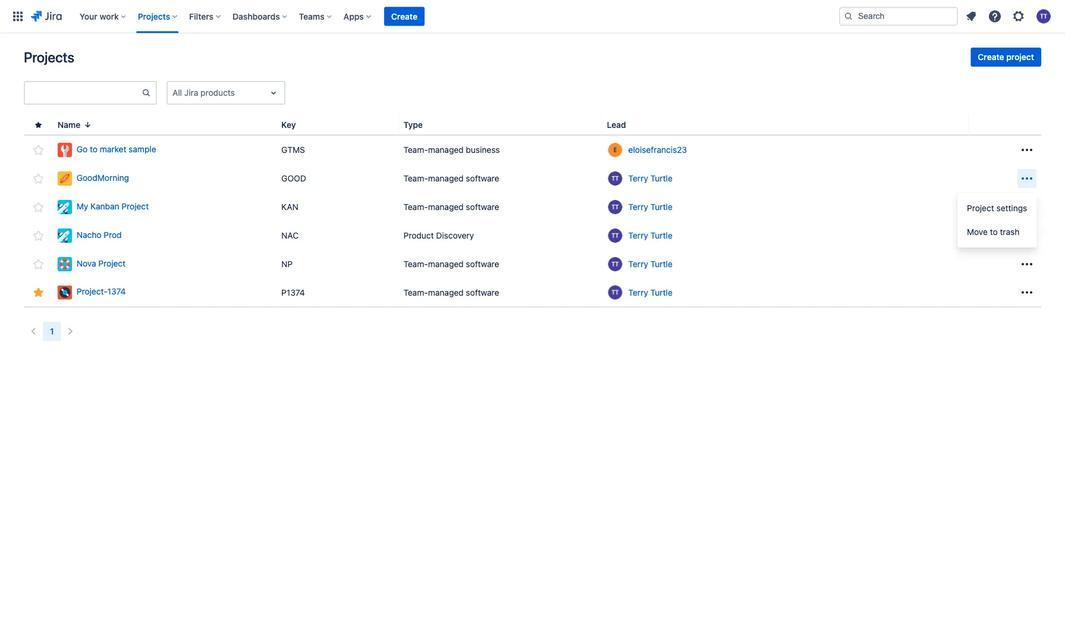 Task type: describe. For each thing, give the bounding box(es) containing it.
my
[[77, 201, 88, 211]]

Search field
[[840, 7, 959, 26]]

project settings link
[[958, 196, 1037, 220]]

settings image
[[1012, 9, 1027, 24]]

terry turtle for nac
[[629, 231, 673, 240]]

all jira products
[[173, 88, 235, 98]]

terry for nac
[[629, 231, 649, 240]]

create for create project
[[979, 52, 1005, 62]]

settings
[[997, 203, 1028, 213]]

team- for np
[[404, 259, 428, 269]]

good
[[282, 173, 306, 183]]

go to market sample
[[77, 144, 156, 154]]

apps
[[344, 11, 364, 21]]

dashboards button
[[229, 7, 292, 26]]

appswitcher icon image
[[11, 9, 25, 24]]

key button
[[277, 118, 310, 132]]

team- for p1374
[[404, 287, 428, 297]]

eloisefrancis23 link
[[629, 144, 687, 156]]

go to market sample link
[[58, 143, 272, 157]]

more image for np
[[1021, 257, 1035, 271]]

banner containing your work
[[0, 0, 1066, 33]]

nacho
[[77, 230, 101, 240]]

lead button
[[603, 118, 641, 132]]

0 horizontal spatial projects
[[24, 49, 74, 65]]

move to trash
[[968, 227, 1020, 237]]

project-1374
[[77, 287, 126, 296]]

name button
[[53, 118, 97, 132]]

filters
[[189, 11, 214, 21]]

star nacho prod image
[[31, 229, 45, 243]]

terry turtle for p1374
[[629, 287, 673, 297]]

nova
[[77, 258, 96, 268]]

go
[[77, 144, 88, 154]]

project settings
[[968, 203, 1028, 213]]

your work
[[80, 11, 119, 21]]

work
[[100, 11, 119, 21]]

turtle for np
[[651, 259, 673, 269]]

to for move
[[991, 227, 998, 237]]

star nova project image
[[31, 257, 45, 271]]

star goodmorning image
[[31, 171, 45, 186]]

your
[[80, 11, 97, 21]]

terry for kan
[[629, 202, 649, 212]]

managed for p1374
[[428, 287, 464, 297]]

more image for gtms
[[1021, 143, 1035, 157]]

your profile and settings image
[[1037, 9, 1052, 24]]

terry turtle for kan
[[629, 202, 673, 212]]

team- for kan
[[404, 202, 428, 212]]

create project
[[979, 52, 1035, 62]]

teams
[[299, 11, 325, 21]]

projects inside popup button
[[138, 11, 170, 21]]

team-managed business
[[404, 145, 500, 155]]

team- for gtms
[[404, 145, 428, 155]]

to for go
[[90, 144, 98, 154]]

goodmorning
[[77, 173, 129, 183]]

terry turtle for np
[[629, 259, 673, 269]]

1 button
[[43, 322, 61, 341]]

turtle for kan
[[651, 202, 673, 212]]

star go to market sample image
[[31, 143, 45, 157]]

terry for np
[[629, 259, 649, 269]]

product
[[404, 231, 434, 240]]

nacho prod link
[[58, 229, 272, 243]]

project
[[1007, 52, 1035, 62]]

project-
[[77, 287, 108, 296]]

nac
[[282, 231, 299, 240]]

terry for good
[[629, 173, 649, 183]]

create button
[[384, 7, 425, 26]]

turtle for good
[[651, 173, 673, 183]]



Task type: vqa. For each thing, say whether or not it's contained in the screenshot.
Your work popup button
yes



Task type: locate. For each thing, give the bounding box(es) containing it.
group containing project settings
[[958, 193, 1037, 248]]

search image
[[844, 12, 854, 21]]

3 terry from the top
[[629, 231, 649, 240]]

2 terry turtle from the top
[[629, 202, 673, 212]]

project-1374 link
[[58, 285, 272, 300]]

to
[[90, 144, 98, 154], [991, 227, 998, 237]]

1 terry turtle from the top
[[629, 173, 673, 183]]

kanban
[[91, 201, 119, 211]]

5 team- from the top
[[404, 287, 428, 297]]

0 vertical spatial create
[[391, 11, 418, 21]]

2 software from the top
[[466, 202, 500, 212]]

None text field
[[25, 85, 142, 101]]

team- for good
[[404, 173, 428, 183]]

more image for p1374
[[1021, 285, 1035, 300]]

terry turtle for good
[[629, 173, 673, 183]]

4 turtle from the top
[[651, 259, 673, 269]]

3 terry turtle link from the top
[[629, 230, 673, 242]]

terry turtle link for kan
[[629, 201, 673, 213]]

software
[[466, 173, 500, 183], [466, 202, 500, 212], [466, 259, 500, 269], [466, 287, 500, 297]]

project
[[122, 201, 149, 211], [968, 203, 995, 213], [98, 258, 126, 268]]

managed
[[428, 145, 464, 155], [428, 173, 464, 183], [428, 202, 464, 212], [428, 259, 464, 269], [428, 287, 464, 297]]

market
[[100, 144, 126, 154]]

managed for kan
[[428, 202, 464, 212]]

help image
[[988, 9, 1003, 24]]

to right "go"
[[90, 144, 98, 154]]

projects down appswitcher icon
[[24, 49, 74, 65]]

name
[[58, 120, 80, 130]]

filters button
[[186, 7, 226, 26]]

jira
[[184, 88, 198, 98]]

4 terry turtle link from the top
[[629, 258, 673, 270]]

key
[[282, 120, 296, 130]]

1 team- from the top
[[404, 145, 428, 155]]

terry turtle link
[[629, 173, 673, 184], [629, 201, 673, 213], [629, 230, 673, 242], [629, 258, 673, 270], [629, 287, 673, 298]]

type
[[404, 120, 423, 130]]

1 turtle from the top
[[651, 173, 673, 183]]

projects button
[[134, 7, 182, 26]]

create
[[391, 11, 418, 21], [979, 52, 1005, 62]]

create left project
[[979, 52, 1005, 62]]

1 horizontal spatial to
[[991, 227, 998, 237]]

None text field
[[173, 87, 175, 99]]

lead
[[607, 120, 626, 130]]

terry turtle link for p1374
[[629, 287, 673, 298]]

all
[[173, 88, 182, 98]]

0 vertical spatial to
[[90, 144, 98, 154]]

projects
[[138, 11, 170, 21], [24, 49, 74, 65]]

notifications image
[[965, 9, 979, 24]]

project inside project settings "link"
[[968, 203, 995, 213]]

project inside my kanban project link
[[122, 201, 149, 211]]

managed for np
[[428, 259, 464, 269]]

5 turtle from the top
[[651, 287, 673, 297]]

2 vertical spatial more image
[[1021, 285, 1035, 300]]

software for good
[[466, 173, 500, 183]]

projects right work
[[138, 11, 170, 21]]

1 horizontal spatial projects
[[138, 11, 170, 21]]

3 managed from the top
[[428, 202, 464, 212]]

goodmorning link
[[58, 171, 272, 186]]

0 vertical spatial projects
[[138, 11, 170, 21]]

turtle
[[651, 173, 673, 183], [651, 202, 673, 212], [651, 231, 673, 240], [651, 259, 673, 269], [651, 287, 673, 297]]

2 more image from the top
[[1021, 257, 1035, 271]]

banner
[[0, 0, 1066, 33]]

5 managed from the top
[[428, 287, 464, 297]]

product discovery
[[404, 231, 474, 240]]

1 vertical spatial create
[[979, 52, 1005, 62]]

move to trash button
[[958, 220, 1037, 244]]

1
[[50, 326, 54, 336]]

kan
[[282, 202, 299, 212]]

4 software from the top
[[466, 287, 500, 297]]

eloisefrancis23
[[629, 145, 687, 155]]

turtle for nac
[[651, 231, 673, 240]]

primary element
[[7, 0, 840, 33]]

more image
[[1021, 143, 1035, 157], [1021, 257, 1035, 271], [1021, 285, 1035, 300]]

2 managed from the top
[[428, 173, 464, 183]]

project up 'move'
[[968, 203, 995, 213]]

sample
[[129, 144, 156, 154]]

jira image
[[31, 9, 62, 24], [31, 9, 62, 24]]

create inside primary element
[[391, 11, 418, 21]]

my kanban project link
[[58, 200, 272, 214]]

4 managed from the top
[[428, 259, 464, 269]]

software for np
[[466, 259, 500, 269]]

3 team-managed software from the top
[[404, 259, 500, 269]]

4 terry from the top
[[629, 259, 649, 269]]

move
[[968, 227, 988, 237]]

3 terry turtle from the top
[[629, 231, 673, 240]]

2 team-managed software from the top
[[404, 202, 500, 212]]

terry turtle link for good
[[629, 173, 673, 184]]

5 terry turtle from the top
[[629, 287, 673, 297]]

next image
[[63, 324, 78, 339]]

1 software from the top
[[466, 173, 500, 183]]

apps button
[[340, 7, 376, 26]]

create project button
[[971, 48, 1042, 67]]

3 team- from the top
[[404, 202, 428, 212]]

5 terry from the top
[[629, 287, 649, 297]]

group
[[958, 193, 1037, 248]]

more image
[[1021, 171, 1035, 186]]

project right nova
[[98, 258, 126, 268]]

nova project
[[77, 258, 126, 268]]

terry
[[629, 173, 649, 183], [629, 202, 649, 212], [629, 231, 649, 240], [629, 259, 649, 269], [629, 287, 649, 297]]

0 horizontal spatial create
[[391, 11, 418, 21]]

dashboards
[[233, 11, 280, 21]]

terry for p1374
[[629, 287, 649, 297]]

1 vertical spatial more image
[[1021, 257, 1035, 271]]

1 terry turtle link from the top
[[629, 173, 673, 184]]

previous image
[[26, 324, 40, 339]]

terry turtle
[[629, 173, 673, 183], [629, 202, 673, 212], [629, 231, 673, 240], [629, 259, 673, 269], [629, 287, 673, 297]]

p1374
[[282, 287, 305, 297]]

create for create
[[391, 11, 418, 21]]

prod
[[104, 230, 122, 240]]

team-managed software for p1374
[[404, 287, 500, 297]]

trash
[[1001, 227, 1020, 237]]

1 team-managed software from the top
[[404, 173, 500, 183]]

to left trash
[[991, 227, 998, 237]]

open image
[[267, 86, 281, 100]]

terry turtle link for np
[[629, 258, 673, 270]]

turtle for p1374
[[651, 287, 673, 297]]

managed for good
[[428, 173, 464, 183]]

products
[[201, 88, 235, 98]]

team-managed software for kan
[[404, 202, 500, 212]]

1 managed from the top
[[428, 145, 464, 155]]

discovery
[[436, 231, 474, 240]]

2 terry turtle link from the top
[[629, 201, 673, 213]]

nacho prod
[[77, 230, 122, 240]]

software for p1374
[[466, 287, 500, 297]]

4 terry turtle from the top
[[629, 259, 673, 269]]

create right the apps dropdown button at the left top
[[391, 11, 418, 21]]

2 team- from the top
[[404, 173, 428, 183]]

team-managed software
[[404, 173, 500, 183], [404, 202, 500, 212], [404, 259, 500, 269], [404, 287, 500, 297]]

4 team- from the top
[[404, 259, 428, 269]]

your work button
[[76, 7, 131, 26]]

2 turtle from the top
[[651, 202, 673, 212]]

business
[[466, 145, 500, 155]]

nova project link
[[58, 257, 272, 271]]

gtms
[[282, 145, 305, 155]]

4 team-managed software from the top
[[404, 287, 500, 297]]

star my kanban project image
[[31, 200, 45, 214]]

software for kan
[[466, 202, 500, 212]]

3 turtle from the top
[[651, 231, 673, 240]]

1 vertical spatial to
[[991, 227, 998, 237]]

1374
[[108, 287, 126, 296]]

0 vertical spatial more image
[[1021, 143, 1035, 157]]

team-managed software for good
[[404, 173, 500, 183]]

2 terry from the top
[[629, 202, 649, 212]]

1 terry from the top
[[629, 173, 649, 183]]

star project-1374 image
[[31, 285, 45, 300]]

teams button
[[296, 7, 337, 26]]

to inside button
[[991, 227, 998, 237]]

my kanban project
[[77, 201, 149, 211]]

3 more image from the top
[[1021, 285, 1035, 300]]

project right kanban
[[122, 201, 149, 211]]

team-
[[404, 145, 428, 155], [404, 173, 428, 183], [404, 202, 428, 212], [404, 259, 428, 269], [404, 287, 428, 297]]

np
[[282, 259, 293, 269]]

5 terry turtle link from the top
[[629, 287, 673, 298]]

3 software from the top
[[466, 259, 500, 269]]

1 more image from the top
[[1021, 143, 1035, 157]]

1 vertical spatial projects
[[24, 49, 74, 65]]

team-managed software for np
[[404, 259, 500, 269]]

1 horizontal spatial create
[[979, 52, 1005, 62]]

terry turtle link for nac
[[629, 230, 673, 242]]

project inside nova project link
[[98, 258, 126, 268]]

managed for gtms
[[428, 145, 464, 155]]

0 horizontal spatial to
[[90, 144, 98, 154]]



